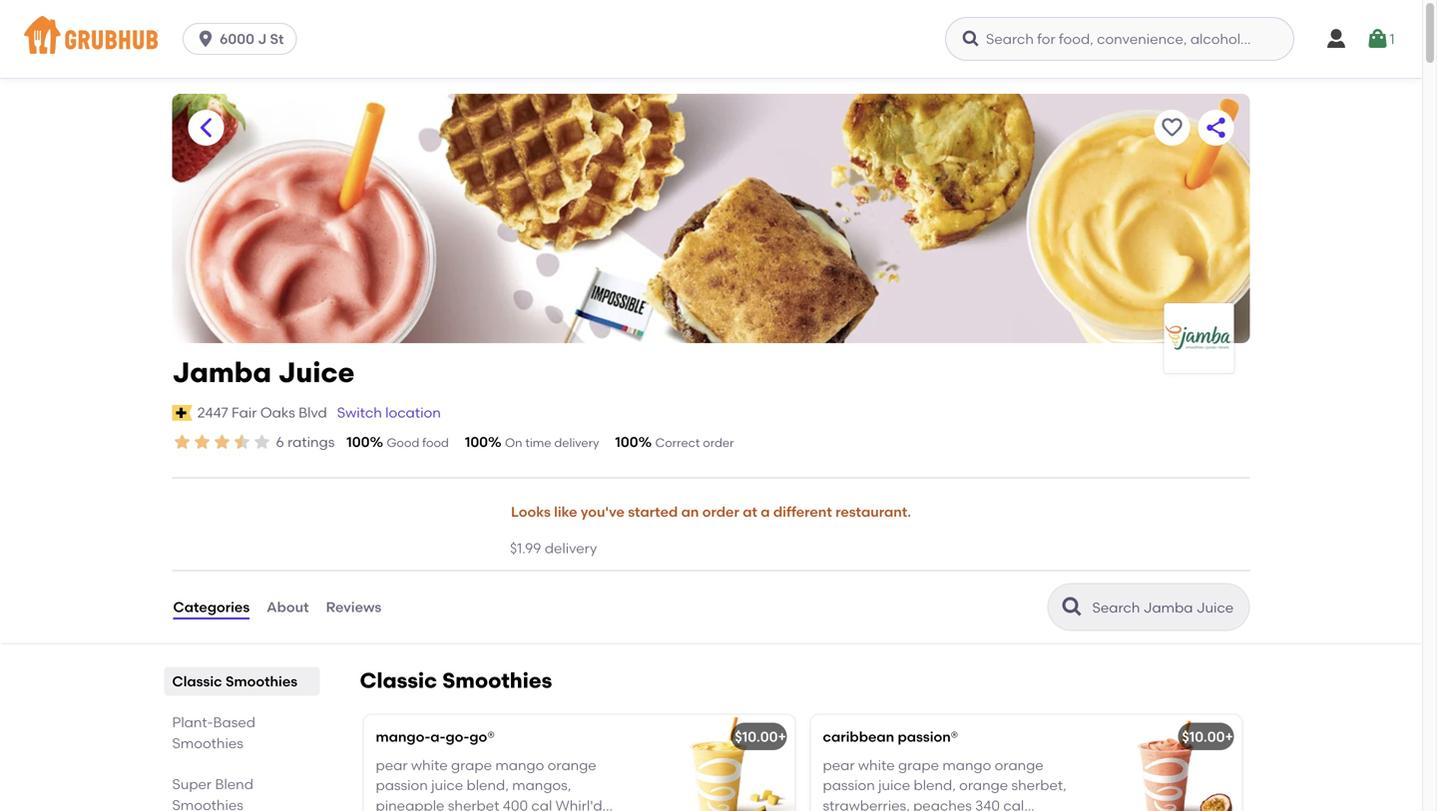 Task type: vqa. For each thing, say whether or not it's contained in the screenshot.
first Pear
yes



Task type: describe. For each thing, give the bounding box(es) containing it.
smoothies up the go®
[[442, 668, 552, 694]]

blvd
[[299, 404, 327, 421]]

blend
[[215, 776, 253, 793]]

correct
[[655, 436, 700, 450]]

1 vertical spatial delivery
[[545, 540, 597, 557]]

save this restaurant button
[[1154, 110, 1190, 146]]

6 ratings
[[276, 434, 335, 451]]

plant-
[[172, 714, 213, 731]]

categories
[[173, 599, 250, 616]]

an
[[681, 504, 699, 521]]

go®
[[469, 729, 495, 746]]

about
[[267, 599, 309, 616]]

good
[[387, 436, 419, 450]]

Search for food, convenience, alcohol... search field
[[945, 17, 1295, 61]]

0 horizontal spatial classic smoothies
[[172, 673, 298, 690]]

100 for on time delivery
[[465, 434, 488, 451]]

jamba juice
[[172, 356, 355, 389]]

$1.99 delivery
[[510, 540, 597, 557]]

pear white grape mango orange passion juice blend, orange sherbet, strawberries, peaches     340 c
[[823, 757, 1067, 811]]

cal
[[531, 797, 552, 811]]

passion for pear white grape mango orange passion juice blend, orange sherbet, strawberries, peaches     340 c
[[823, 777, 875, 794]]

passion®
[[898, 729, 958, 746]]

0 vertical spatial delivery
[[554, 436, 599, 450]]

super blend smoothies
[[172, 776, 253, 811]]

Search Jamba Juice search field
[[1090, 598, 1243, 617]]

pear white grape mango orange passion juice blend, mangos, pineapple sherbet    400 cal     whirl
[[376, 757, 602, 811]]

mango for mangos,
[[495, 757, 544, 774]]

6000
[[220, 30, 254, 47]]

sherbet,
[[1012, 777, 1067, 794]]

6000 j st button
[[183, 23, 305, 55]]

time
[[525, 436, 551, 450]]

looks like you've started an order at a different restaurant. button
[[510, 490, 912, 534]]

j
[[258, 30, 267, 47]]

smoothies up based
[[226, 673, 298, 690]]

pear for pear white grape mango orange passion juice blend, mangos, pineapple sherbet    400 cal     whirl
[[376, 757, 408, 774]]

ratings
[[288, 434, 335, 451]]

started
[[628, 504, 678, 521]]

a
[[761, 504, 770, 521]]

go-
[[446, 729, 469, 746]]

smoothies inside super blend smoothies
[[172, 797, 243, 811]]

blend, for peaches
[[914, 777, 956, 794]]

caribbean passion® image
[[1092, 715, 1242, 811]]

400
[[503, 797, 528, 811]]

mango a go go® image
[[645, 715, 795, 811]]

switch
[[337, 404, 382, 421]]

different
[[773, 504, 832, 521]]

you've
[[581, 504, 625, 521]]

location
[[385, 404, 441, 421]]

reviews
[[326, 599, 382, 616]]

food
[[422, 436, 449, 450]]

strawberries,
[[823, 797, 910, 811]]

caret left icon image
[[194, 116, 218, 140]]

good food
[[387, 436, 449, 450]]

juice for sherbet
[[431, 777, 463, 794]]

search icon image
[[1061, 595, 1084, 619]]

subscription pass image
[[172, 405, 192, 421]]

1 horizontal spatial svg image
[[961, 29, 981, 49]]

2 horizontal spatial svg image
[[1325, 27, 1348, 51]]

st
[[270, 30, 284, 47]]

fair
[[232, 404, 257, 421]]

6
[[276, 434, 284, 451]]

sherbet
[[448, 797, 499, 811]]

super
[[172, 776, 212, 793]]

svg image inside 6000 j st button
[[196, 29, 216, 49]]

main navigation navigation
[[0, 0, 1422, 78]]

svg image
[[1366, 27, 1390, 51]]

grape for passion®
[[898, 757, 939, 774]]



Task type: locate. For each thing, give the bounding box(es) containing it.
white
[[411, 757, 448, 774], [858, 757, 895, 774]]

0 horizontal spatial grape
[[451, 757, 492, 774]]

340
[[975, 797, 1000, 811]]

0 horizontal spatial juice
[[431, 777, 463, 794]]

+ for pear white grape mango orange passion juice blend, orange sherbet, strawberries, peaches     340 c
[[1225, 729, 1234, 746]]

grape inside pear white grape mango orange passion juice blend, orange sherbet, strawberries, peaches     340 c
[[898, 757, 939, 774]]

0 horizontal spatial passion
[[376, 777, 428, 794]]

blend, up peaches
[[914, 777, 956, 794]]

100 for correct order
[[615, 434, 638, 451]]

white down 'caribbean passion®'
[[858, 757, 895, 774]]

juice inside pear white grape mango orange passion juice blend, mangos, pineapple sherbet    400 cal     whirl
[[431, 777, 463, 794]]

delivery right time
[[554, 436, 599, 450]]

juice
[[278, 356, 355, 389]]

1 pear from the left
[[376, 757, 408, 774]]

2 100 from the left
[[465, 434, 488, 451]]

1 white from the left
[[411, 757, 448, 774]]

peaches
[[913, 797, 972, 811]]

white for mango-
[[411, 757, 448, 774]]

passion up pineapple
[[376, 777, 428, 794]]

1 horizontal spatial classic
[[360, 668, 437, 694]]

juice up sherbet
[[431, 777, 463, 794]]

mango-
[[376, 729, 430, 746]]

pear down caribbean
[[823, 757, 855, 774]]

0 horizontal spatial 100
[[347, 434, 370, 451]]

grape down the go®
[[451, 757, 492, 774]]

on time delivery
[[505, 436, 599, 450]]

1 horizontal spatial juice
[[878, 777, 910, 794]]

jamba
[[172, 356, 271, 389]]

smoothies
[[442, 668, 552, 694], [226, 673, 298, 690], [172, 735, 243, 752], [172, 797, 243, 811]]

blend, inside pear white grape mango orange passion juice blend, orange sherbet, strawberries, peaches     340 c
[[914, 777, 956, 794]]

mango-a-go-go®
[[376, 729, 495, 746]]

order
[[703, 436, 734, 450], [702, 504, 739, 521]]

1 grape from the left
[[451, 757, 492, 774]]

$10.00 for pear white grape mango orange passion juice blend, orange sherbet, strawberries, peaches     340 c
[[1182, 729, 1225, 746]]

on
[[505, 436, 522, 450]]

orange up mangos,
[[548, 757, 597, 774]]

+ for pear white grape mango orange passion juice blend, mangos, pineapple sherbet    400 cal     whirl
[[778, 729, 786, 746]]

looks like you've started an order at a different restaurant.
[[511, 504, 911, 521]]

pear
[[376, 757, 408, 774], [823, 757, 855, 774]]

oaks
[[260, 404, 295, 421]]

pear down mango-
[[376, 757, 408, 774]]

0 horizontal spatial mango
[[495, 757, 544, 774]]

reviews button
[[325, 572, 383, 643]]

classic smoothies
[[360, 668, 552, 694], [172, 673, 298, 690]]

100 left on
[[465, 434, 488, 451]]

100 for good food
[[347, 434, 370, 451]]

2 grape from the left
[[898, 757, 939, 774]]

2 blend, from the left
[[914, 777, 956, 794]]

pineapple
[[376, 797, 445, 811]]

smoothies down super
[[172, 797, 243, 811]]

mango for orange
[[943, 757, 991, 774]]

1
[[1390, 30, 1395, 47]]

grape for a-
[[451, 757, 492, 774]]

about button
[[266, 572, 310, 643]]

mango up 340
[[943, 757, 991, 774]]

correct order
[[655, 436, 734, 450]]

categories button
[[172, 572, 251, 643]]

smoothies inside plant-based smoothies
[[172, 735, 243, 752]]

mango inside pear white grape mango orange passion juice blend, orange sherbet, strawberries, peaches     340 c
[[943, 757, 991, 774]]

$1.99
[[510, 540, 541, 557]]

2 white from the left
[[858, 757, 895, 774]]

6000 j st
[[220, 30, 284, 47]]

2447
[[197, 404, 228, 421]]

2447 fair oaks blvd button
[[196, 402, 328, 424]]

blend, for 400
[[467, 777, 509, 794]]

$10.00 + for pear white grape mango orange passion juice blend, mangos, pineapple sherbet    400 cal     whirl
[[735, 729, 786, 746]]

2 $10.00 from the left
[[1182, 729, 1225, 746]]

1 horizontal spatial mango
[[943, 757, 991, 774]]

0 horizontal spatial $10.00 +
[[735, 729, 786, 746]]

0 horizontal spatial +
[[778, 729, 786, 746]]

1 100 from the left
[[347, 434, 370, 451]]

2 horizontal spatial 100
[[615, 434, 638, 451]]

2 mango from the left
[[943, 757, 991, 774]]

orange inside pear white grape mango orange passion juice blend, mangos, pineapple sherbet    400 cal     whirl
[[548, 757, 597, 774]]

caribbean
[[823, 729, 894, 746]]

grape
[[451, 757, 492, 774], [898, 757, 939, 774]]

share icon image
[[1204, 116, 1228, 140]]

0 horizontal spatial svg image
[[196, 29, 216, 49]]

0 vertical spatial order
[[703, 436, 734, 450]]

orange up 340
[[959, 777, 1008, 794]]

juice up "strawberries,"
[[878, 777, 910, 794]]

100 left correct
[[615, 434, 638, 451]]

delivery down like at the left of page
[[545, 540, 597, 557]]

passion inside pear white grape mango orange passion juice blend, mangos, pineapple sherbet    400 cal     whirl
[[376, 777, 428, 794]]

2 passion from the left
[[823, 777, 875, 794]]

1 horizontal spatial blend,
[[914, 777, 956, 794]]

grape inside pear white grape mango orange passion juice blend, mangos, pineapple sherbet    400 cal     whirl
[[451, 757, 492, 774]]

pear inside pear white grape mango orange passion juice blend, orange sherbet, strawberries, peaches     340 c
[[823, 757, 855, 774]]

delivery
[[554, 436, 599, 450], [545, 540, 597, 557]]

smoothies down plant-
[[172, 735, 243, 752]]

orange for mangos,
[[548, 757, 597, 774]]

pear inside pear white grape mango orange passion juice blend, mangos, pineapple sherbet    400 cal     whirl
[[376, 757, 408, 774]]

mangos,
[[512, 777, 571, 794]]

restaurant.
[[836, 504, 911, 521]]

100 down switch
[[347, 434, 370, 451]]

classic
[[360, 668, 437, 694], [172, 673, 222, 690]]

0 horizontal spatial blend,
[[467, 777, 509, 794]]

passion up "strawberries,"
[[823, 777, 875, 794]]

order left at
[[702, 504, 739, 521]]

at
[[743, 504, 757, 521]]

1 horizontal spatial +
[[1225, 729, 1234, 746]]

white inside pear white grape mango orange passion juice blend, mangos, pineapple sherbet    400 cal     whirl
[[411, 757, 448, 774]]

0 horizontal spatial pear
[[376, 757, 408, 774]]

juice inside pear white grape mango orange passion juice blend, orange sherbet, strawberries, peaches     340 c
[[878, 777, 910, 794]]

1 horizontal spatial passion
[[823, 777, 875, 794]]

white down mango-a-go-go®
[[411, 757, 448, 774]]

mango inside pear white grape mango orange passion juice blend, mangos, pineapple sherbet    400 cal     whirl
[[495, 757, 544, 774]]

$10.00 for pear white grape mango orange passion juice blend, mangos, pineapple sherbet    400 cal     whirl
[[735, 729, 778, 746]]

jamba juice logo image
[[1164, 303, 1234, 373]]

blend, inside pear white grape mango orange passion juice blend, mangos, pineapple sherbet    400 cal     whirl
[[467, 777, 509, 794]]

1 + from the left
[[778, 729, 786, 746]]

save this restaurant image
[[1160, 116, 1184, 140]]

passion for pear white grape mango orange passion juice blend, mangos, pineapple sherbet    400 cal     whirl
[[376, 777, 428, 794]]

orange for orange
[[995, 757, 1044, 774]]

0 horizontal spatial $10.00
[[735, 729, 778, 746]]

like
[[554, 504, 577, 521]]

$10.00
[[735, 729, 778, 746], [1182, 729, 1225, 746]]

1 passion from the left
[[376, 777, 428, 794]]

1 horizontal spatial pear
[[823, 757, 855, 774]]

1 juice from the left
[[431, 777, 463, 794]]

1 horizontal spatial 100
[[465, 434, 488, 451]]

order inside button
[[702, 504, 739, 521]]

juice for strawberries,
[[878, 777, 910, 794]]

0 horizontal spatial classic
[[172, 673, 222, 690]]

1 horizontal spatial classic smoothies
[[360, 668, 552, 694]]

1 $10.00 from the left
[[735, 729, 778, 746]]

classic smoothies up based
[[172, 673, 298, 690]]

passion
[[376, 777, 428, 794], [823, 777, 875, 794]]

passion inside pear white grape mango orange passion juice blend, orange sherbet, strawberries, peaches     340 c
[[823, 777, 875, 794]]

1 mango from the left
[[495, 757, 544, 774]]

svg image
[[1325, 27, 1348, 51], [196, 29, 216, 49], [961, 29, 981, 49]]

white for caribbean
[[858, 757, 895, 774]]

white inside pear white grape mango orange passion juice blend, orange sherbet, strawberries, peaches     340 c
[[858, 757, 895, 774]]

classic up mango-
[[360, 668, 437, 694]]

0 horizontal spatial white
[[411, 757, 448, 774]]

1 horizontal spatial white
[[858, 757, 895, 774]]

plant-based smoothies
[[172, 714, 255, 752]]

2 + from the left
[[1225, 729, 1234, 746]]

star icon image
[[172, 432, 192, 452], [192, 432, 212, 452], [212, 432, 232, 452], [232, 432, 252, 452], [232, 432, 252, 452], [252, 432, 272, 452]]

grape down passion®
[[898, 757, 939, 774]]

caribbean passion®
[[823, 729, 958, 746]]

1 horizontal spatial grape
[[898, 757, 939, 774]]

2 $10.00 + from the left
[[1182, 729, 1234, 746]]

looks
[[511, 504, 551, 521]]

2 juice from the left
[[878, 777, 910, 794]]

classic smoothies up the go-
[[360, 668, 552, 694]]

switch location button
[[336, 402, 442, 424]]

switch location
[[337, 404, 441, 421]]

1 button
[[1366, 21, 1395, 57]]

3 100 from the left
[[615, 434, 638, 451]]

mango up mangos,
[[495, 757, 544, 774]]

pear for pear white grape mango orange passion juice blend, orange sherbet, strawberries, peaches     340 c
[[823, 757, 855, 774]]

order right correct
[[703, 436, 734, 450]]

based
[[213, 714, 255, 731]]

1 vertical spatial order
[[702, 504, 739, 521]]

a-
[[430, 729, 446, 746]]

100
[[347, 434, 370, 451], [465, 434, 488, 451], [615, 434, 638, 451]]

$10.00 +
[[735, 729, 786, 746], [1182, 729, 1234, 746]]

1 $10.00 + from the left
[[735, 729, 786, 746]]

juice
[[431, 777, 463, 794], [878, 777, 910, 794]]

1 blend, from the left
[[467, 777, 509, 794]]

blend,
[[467, 777, 509, 794], [914, 777, 956, 794]]

orange up sherbet,
[[995, 757, 1044, 774]]

1 horizontal spatial $10.00
[[1182, 729, 1225, 746]]

$10.00 + for pear white grape mango orange passion juice blend, orange sherbet, strawberries, peaches     340 c
[[1182, 729, 1234, 746]]

2 pear from the left
[[823, 757, 855, 774]]

+
[[778, 729, 786, 746], [1225, 729, 1234, 746]]

orange
[[548, 757, 597, 774], [995, 757, 1044, 774], [959, 777, 1008, 794]]

1 horizontal spatial $10.00 +
[[1182, 729, 1234, 746]]

mango
[[495, 757, 544, 774], [943, 757, 991, 774]]

blend, up sherbet
[[467, 777, 509, 794]]

classic up plant-
[[172, 673, 222, 690]]

2447 fair oaks blvd
[[197, 404, 327, 421]]



